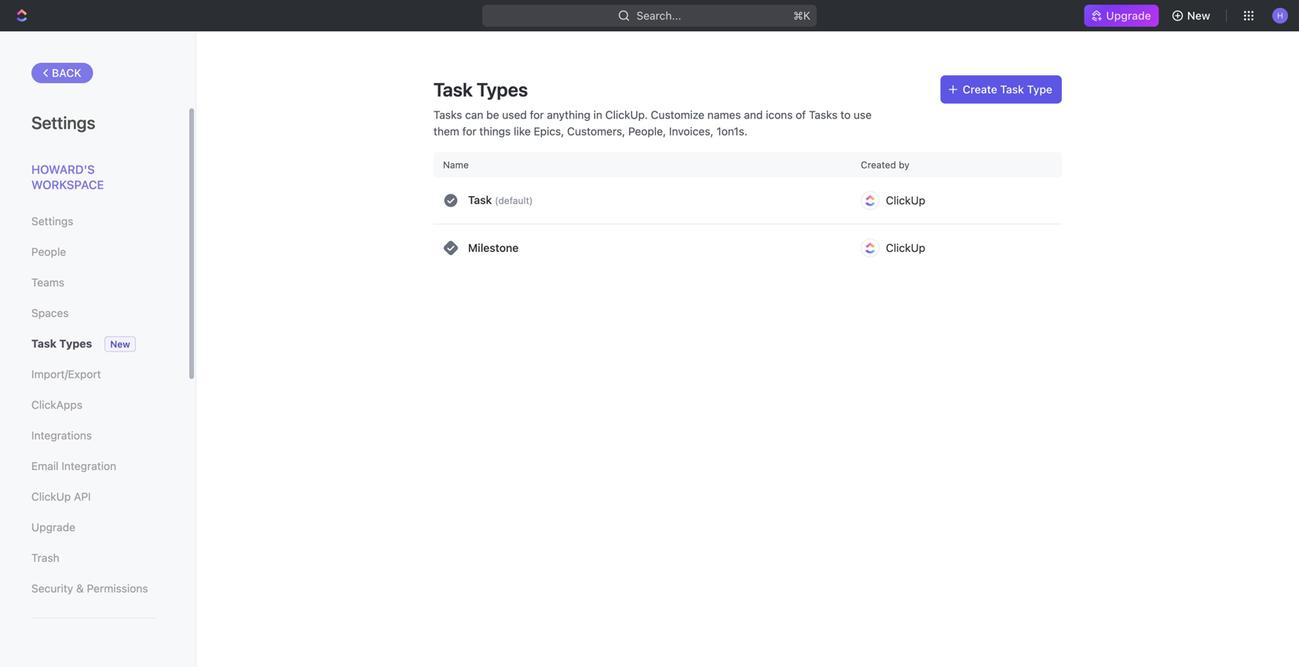 Task type: describe. For each thing, give the bounding box(es) containing it.
create
[[963, 83, 998, 96]]

integrations link
[[31, 423, 156, 449]]

(default)
[[495, 195, 533, 206]]

import/export
[[31, 368, 101, 381]]

name
[[443, 160, 469, 171]]

clickup api link
[[31, 484, 156, 511]]

teams link
[[31, 270, 156, 296]]

anything
[[547, 108, 591, 121]]

howard's workspace
[[31, 163, 104, 192]]

task types inside settings element
[[31, 337, 92, 350]]

clickapps link
[[31, 392, 156, 419]]

clickup inside settings element
[[31, 491, 71, 504]]

0 horizontal spatial upgrade link
[[31, 515, 156, 541]]

task up can at left
[[434, 79, 473, 101]]

1 tasks from the left
[[434, 108, 462, 121]]

customers,
[[567, 125, 626, 138]]

like
[[514, 125, 531, 138]]

them
[[434, 125, 460, 138]]

email integration link
[[31, 453, 156, 480]]

milestone
[[468, 242, 519, 255]]

2 tasks from the left
[[809, 108, 838, 121]]

clickapps
[[31, 399, 82, 412]]

created
[[861, 160, 897, 171]]

1on1s.
[[717, 125, 748, 138]]

&
[[76, 583, 84, 596]]

0 horizontal spatial for
[[463, 125, 477, 138]]

people link
[[31, 239, 156, 266]]

upgrade inside settings element
[[31, 521, 75, 534]]

task left (default)
[[468, 194, 492, 207]]

1 settings from the top
[[31, 112, 95, 133]]

integration
[[62, 460, 116, 473]]

howard's
[[31, 163, 95, 176]]

⌘k
[[794, 9, 811, 22]]

epics,
[[534, 125, 564, 138]]

teams
[[31, 276, 64, 289]]

new inside settings element
[[110, 339, 130, 350]]

in
[[594, 108, 603, 121]]

h
[[1278, 11, 1284, 20]]

back
[[52, 66, 81, 79]]

be
[[487, 108, 499, 121]]

permissions
[[87, 583, 148, 596]]

0 vertical spatial upgrade
[[1107, 9, 1152, 22]]

and
[[744, 108, 763, 121]]

people
[[31, 246, 66, 259]]

security & permissions link
[[31, 576, 156, 603]]

to
[[841, 108, 851, 121]]

trash link
[[31, 545, 156, 572]]

clickup.
[[606, 108, 648, 121]]

email
[[31, 460, 59, 473]]



Task type: vqa. For each thing, say whether or not it's contained in the screenshot.
Sidebar navigation
no



Task type: locate. For each thing, give the bounding box(es) containing it.
task left type
[[1001, 83, 1025, 96]]

upgrade link left 'new' 'button'
[[1085, 5, 1159, 27]]

upgrade
[[1107, 9, 1152, 22], [31, 521, 75, 534]]

new inside 'button'
[[1188, 9, 1211, 22]]

0 vertical spatial types
[[477, 79, 528, 101]]

people,
[[629, 125, 666, 138]]

for up epics,
[[530, 108, 544, 121]]

used
[[502, 108, 527, 121]]

upgrade down clickup api at left
[[31, 521, 75, 534]]

1 horizontal spatial upgrade
[[1107, 9, 1152, 22]]

security & permissions
[[31, 583, 148, 596]]

search...
[[637, 9, 682, 22]]

clickup for milestone
[[886, 242, 926, 255]]

upgrade link
[[1085, 5, 1159, 27], [31, 515, 156, 541]]

tasks
[[434, 108, 462, 121], [809, 108, 838, 121]]

create task type
[[963, 83, 1053, 96]]

1 vertical spatial task types
[[31, 337, 92, 350]]

settings element
[[0, 31, 196, 668]]

0 vertical spatial clickup
[[886, 194, 926, 207]]

email integration
[[31, 460, 116, 473]]

tasks up them
[[434, 108, 462, 121]]

task inside settings element
[[31, 337, 57, 350]]

clickup for task
[[886, 194, 926, 207]]

1 horizontal spatial upgrade link
[[1085, 5, 1159, 27]]

task types up can at left
[[434, 79, 528, 101]]

types up import/export
[[59, 337, 92, 350]]

1 horizontal spatial for
[[530, 108, 544, 121]]

1 vertical spatial for
[[463, 125, 477, 138]]

0 horizontal spatial upgrade
[[31, 521, 75, 534]]

1 vertical spatial clickup
[[886, 242, 926, 255]]

types up the be
[[477, 79, 528, 101]]

by
[[899, 160, 910, 171]]

clickup
[[886, 194, 926, 207], [886, 242, 926, 255], [31, 491, 71, 504]]

1 horizontal spatial task types
[[434, 79, 528, 101]]

1 horizontal spatial types
[[477, 79, 528, 101]]

2 vertical spatial clickup
[[31, 491, 71, 504]]

import/export link
[[31, 361, 156, 388]]

customize
[[651, 108, 705, 121]]

back link
[[31, 63, 93, 83]]

api
[[74, 491, 91, 504]]

task down spaces at the left of the page
[[31, 337, 57, 350]]

names
[[708, 108, 741, 121]]

spaces
[[31, 307, 69, 320]]

0 horizontal spatial types
[[59, 337, 92, 350]]

use
[[854, 108, 872, 121]]

task
[[434, 79, 473, 101], [1001, 83, 1025, 96], [468, 194, 492, 207], [31, 337, 57, 350]]

icons
[[766, 108, 793, 121]]

security
[[31, 583, 73, 596]]

0 vertical spatial task types
[[434, 79, 528, 101]]

1 horizontal spatial new
[[1188, 9, 1211, 22]]

invoices,
[[669, 125, 714, 138]]

type
[[1027, 83, 1053, 96]]

0 vertical spatial for
[[530, 108, 544, 121]]

1 vertical spatial upgrade
[[31, 521, 75, 534]]

settings up howard's
[[31, 112, 95, 133]]

trash
[[31, 552, 59, 565]]

task types
[[434, 79, 528, 101], [31, 337, 92, 350]]

types inside settings element
[[59, 337, 92, 350]]

tasks left the to
[[809, 108, 838, 121]]

can
[[465, 108, 484, 121]]

task inside button
[[1001, 83, 1025, 96]]

settings link
[[31, 208, 156, 235]]

new button
[[1166, 3, 1220, 28]]

task types up import/export
[[31, 337, 92, 350]]

0 horizontal spatial tasks
[[434, 108, 462, 121]]

upgrade left 'new' 'button'
[[1107, 9, 1152, 22]]

for down can at left
[[463, 125, 477, 138]]

for
[[530, 108, 544, 121], [463, 125, 477, 138]]

h button
[[1268, 3, 1293, 28]]

settings
[[31, 112, 95, 133], [31, 215, 73, 228]]

spaces link
[[31, 300, 156, 327]]

1 horizontal spatial tasks
[[809, 108, 838, 121]]

integrations
[[31, 429, 92, 442]]

task (default)
[[468, 194, 533, 207]]

created by
[[861, 160, 910, 171]]

1 vertical spatial settings
[[31, 215, 73, 228]]

tasks can be used for anything in clickup. customize names and icons of tasks to use them for things like epics, customers, people, invoices, 1on1s.
[[434, 108, 872, 138]]

1 vertical spatial upgrade link
[[31, 515, 156, 541]]

of
[[796, 108, 806, 121]]

0 horizontal spatial task types
[[31, 337, 92, 350]]

settings up "people" on the top left of the page
[[31, 215, 73, 228]]

0 vertical spatial settings
[[31, 112, 95, 133]]

0 horizontal spatial new
[[110, 339, 130, 350]]

2 settings from the top
[[31, 215, 73, 228]]

0 vertical spatial new
[[1188, 9, 1211, 22]]

0 vertical spatial upgrade link
[[1085, 5, 1159, 27]]

things
[[480, 125, 511, 138]]

clickup api
[[31, 491, 91, 504]]

workspace
[[31, 178, 104, 192]]

1 vertical spatial types
[[59, 337, 92, 350]]

types
[[477, 79, 528, 101], [59, 337, 92, 350]]

create task type button
[[941, 75, 1062, 104]]

upgrade link up trash link
[[31, 515, 156, 541]]

new
[[1188, 9, 1211, 22], [110, 339, 130, 350]]

1 vertical spatial new
[[110, 339, 130, 350]]



